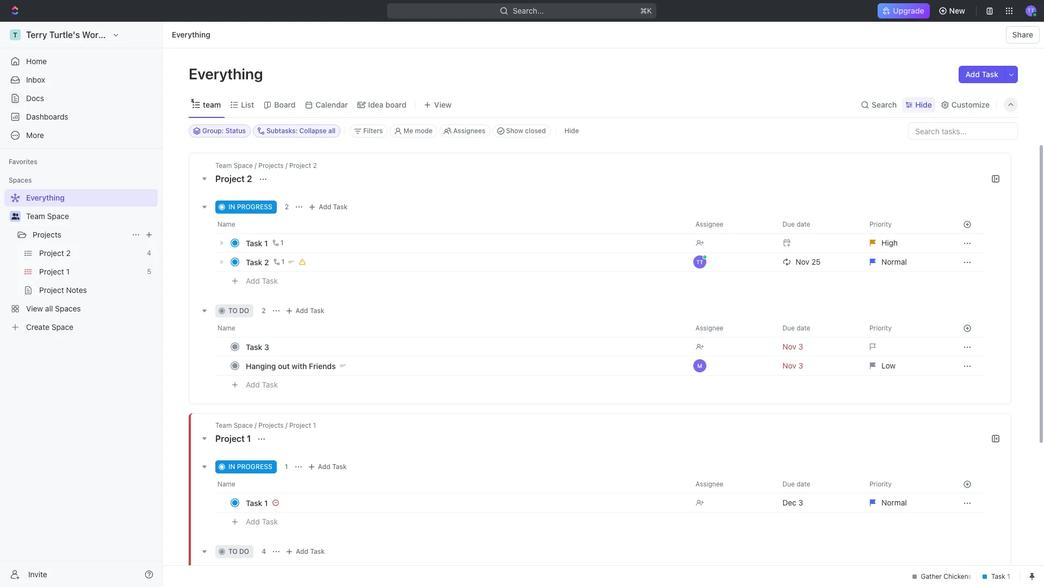 Task type: locate. For each thing, give the bounding box(es) containing it.
due date for third due date dropdown button from the bottom of the page
[[783, 324, 811, 332]]

add task button
[[960, 66, 1006, 83], [306, 201, 352, 214], [241, 275, 282, 288], [283, 305, 329, 318], [241, 379, 282, 392], [305, 461, 351, 474], [241, 516, 282, 529], [283, 546, 329, 559]]

3 date from the top
[[797, 480, 811, 489]]

more button
[[4, 127, 158, 144]]

mode
[[415, 127, 433, 135]]

spaces down favorites button
[[9, 176, 32, 184]]

collapse
[[300, 127, 327, 135]]

progress up "task 1"
[[237, 203, 272, 211]]

0 vertical spatial do
[[239, 307, 249, 315]]

add task
[[966, 70, 999, 79], [319, 203, 348, 211], [246, 276, 278, 285], [296, 307, 325, 315], [246, 380, 278, 389], [318, 463, 347, 471], [246, 517, 278, 527], [296, 548, 325, 556]]

space for team space
[[47, 212, 69, 221]]

2 in from the top
[[229, 463, 235, 471]]

in down team space / projects / project 2
[[229, 203, 235, 211]]

hide right search
[[916, 100, 933, 109]]

view inside "tree"
[[26, 304, 43, 313]]

0 horizontal spatial project 2
[[39, 249, 71, 258]]

progress
[[237, 203, 272, 211], [237, 463, 272, 471]]

2 vertical spatial team
[[215, 422, 232, 430]]

tree inside sidebar navigation
[[4, 189, 158, 336]]

0 vertical spatial in
[[229, 203, 235, 211]]

customize button
[[938, 97, 994, 112]]

friends
[[309, 362, 336, 371]]

docs
[[26, 94, 44, 103]]

1 due from the top
[[783, 220, 795, 229]]

spaces
[[9, 176, 32, 184], [55, 304, 81, 313]]

2 progress from the top
[[237, 463, 272, 471]]

view for view
[[434, 100, 452, 109]]

projects
[[259, 162, 284, 170], [33, 230, 61, 239], [259, 422, 284, 430]]

do
[[239, 307, 249, 315], [239, 548, 249, 556]]

project 1 up project notes
[[39, 267, 70, 276]]

all right "collapse"
[[329, 127, 336, 135]]

task 2
[[246, 258, 269, 267]]

2 date from the top
[[797, 324, 811, 332]]

4 priority button from the top
[[864, 561, 951, 578]]

1 vertical spatial hide
[[565, 127, 579, 135]]

0 vertical spatial 1 button
[[270, 238, 285, 249]]

4 due date from the top
[[783, 565, 811, 573]]

1 name button from the top
[[215, 216, 689, 233]]

invite
[[28, 570, 47, 579]]

1 vertical spatial in progress
[[229, 463, 272, 471]]

in down team space / projects / project 1
[[229, 463, 235, 471]]

project inside project 2 link
[[39, 249, 64, 258]]

assignee
[[696, 220, 724, 229], [696, 324, 724, 332], [696, 480, 724, 489], [696, 565, 724, 573]]

progress for project 1
[[237, 463, 272, 471]]

due date for 3rd due date dropdown button
[[783, 480, 811, 489]]

1
[[264, 239, 268, 248], [281, 239, 284, 247], [282, 258, 285, 266], [66, 267, 70, 276], [313, 422, 316, 430], [247, 434, 251, 444], [285, 463, 288, 471], [264, 499, 268, 508]]

subtasks:
[[267, 127, 298, 135]]

1 due date from the top
[[783, 220, 811, 229]]

0 vertical spatial progress
[[237, 203, 272, 211]]

hide
[[916, 100, 933, 109], [565, 127, 579, 135]]

1 progress from the top
[[237, 203, 272, 211]]

upgrade
[[894, 6, 925, 15]]

name
[[218, 220, 236, 229], [218, 324, 236, 332], [218, 480, 236, 489], [218, 565, 236, 573]]

to for 2
[[229, 307, 238, 315]]

priority for fourth priority dropdown button from the top of the page
[[870, 565, 892, 573]]

high
[[882, 238, 898, 248]]

0 vertical spatial normal
[[882, 257, 907, 267]]

progress up ‎task
[[237, 463, 272, 471]]

0 vertical spatial 4
[[147, 249, 151, 257]]

project 2 down projects link
[[39, 249, 71, 258]]

1 assignee button from the top
[[689, 216, 776, 233]]

1 vertical spatial 1 button
[[271, 257, 286, 268]]

to do down ‎task
[[229, 548, 249, 556]]

1 due date button from the top
[[776, 216, 864, 233]]

team space / projects / project 2
[[215, 162, 317, 170]]

4 up "5" on the left
[[147, 249, 151, 257]]

1 in from the top
[[229, 203, 235, 211]]

4 date from the top
[[797, 565, 811, 573]]

‎task 1
[[246, 499, 268, 508]]

0 horizontal spatial hide
[[565, 127, 579, 135]]

share button
[[1006, 26, 1040, 44]]

1 vertical spatial normal button
[[864, 494, 951, 513]]

0 vertical spatial all
[[329, 127, 336, 135]]

to do
[[229, 307, 249, 315], [229, 548, 249, 556]]

1 horizontal spatial view
[[434, 100, 452, 109]]

team inside sidebar navigation
[[26, 212, 45, 221]]

1 normal button from the top
[[864, 252, 951, 272]]

normal button
[[864, 252, 951, 272], [864, 494, 951, 513]]

3 priority from the top
[[870, 480, 892, 489]]

project 1 down team space / projects / project 1
[[215, 434, 253, 444]]

1 vertical spatial 4
[[262, 548, 266, 556]]

view button
[[420, 92, 456, 118]]

space
[[234, 162, 253, 170], [47, 212, 69, 221], [52, 323, 73, 332], [234, 422, 253, 430]]

2 priority button from the top
[[864, 320, 951, 337]]

2 due date from the top
[[783, 324, 811, 332]]

1 vertical spatial in
[[229, 463, 235, 471]]

everything
[[172, 30, 210, 39], [189, 65, 266, 83], [26, 193, 65, 202]]

list
[[241, 100, 254, 109]]

1 normal from the top
[[882, 257, 907, 267]]

0 vertical spatial team
[[215, 162, 232, 170]]

2 due from the top
[[783, 324, 795, 332]]

0 vertical spatial project 1
[[39, 267, 70, 276]]

in progress up "task 1"
[[229, 203, 272, 211]]

4 priority from the top
[[870, 565, 892, 573]]

view up 'assignees' button
[[434, 100, 452, 109]]

0 vertical spatial to
[[229, 307, 238, 315]]

assignees button
[[440, 125, 491, 138]]

1 horizontal spatial all
[[329, 127, 336, 135]]

everything inside sidebar navigation
[[26, 193, 65, 202]]

0 horizontal spatial view
[[26, 304, 43, 313]]

low
[[882, 361, 896, 371]]

tt button
[[1023, 2, 1040, 20], [689, 252, 776, 272]]

hide right closed
[[565, 127, 579, 135]]

1 vertical spatial normal
[[882, 498, 907, 508]]

all inside sidebar navigation
[[45, 304, 53, 313]]

project 1
[[39, 267, 70, 276], [215, 434, 253, 444]]

1 priority from the top
[[870, 220, 892, 229]]

with
[[292, 362, 307, 371]]

view up create
[[26, 304, 43, 313]]

2 do from the top
[[239, 548, 249, 556]]

4 name from the top
[[218, 565, 236, 573]]

show closed button
[[493, 125, 551, 138]]

in
[[229, 203, 235, 211], [229, 463, 235, 471]]

0 vertical spatial normal button
[[864, 252, 951, 272]]

1 vertical spatial progress
[[237, 463, 272, 471]]

2
[[313, 162, 317, 170], [247, 174, 252, 184], [285, 203, 289, 211], [66, 249, 71, 258], [264, 258, 269, 267], [262, 307, 266, 315]]

priority
[[870, 220, 892, 229], [870, 324, 892, 332], [870, 480, 892, 489], [870, 565, 892, 573]]

due
[[783, 220, 795, 229], [783, 324, 795, 332], [783, 480, 795, 489], [783, 565, 795, 573]]

priority for 1st priority dropdown button from the top
[[870, 220, 892, 229]]

1 button right task 2
[[271, 257, 286, 268]]

2 normal from the top
[[882, 498, 907, 508]]

1 to do from the top
[[229, 307, 249, 315]]

project 1 inside sidebar navigation
[[39, 267, 70, 276]]

4 due date button from the top
[[776, 561, 864, 578]]

1 horizontal spatial project 2
[[215, 174, 254, 184]]

4 down ‎task 1
[[262, 548, 266, 556]]

all up create space
[[45, 304, 53, 313]]

due date for 1st due date dropdown button from the bottom
[[783, 565, 811, 573]]

0 vertical spatial tt button
[[1023, 2, 1040, 20]]

add
[[966, 70, 980, 79], [319, 203, 332, 211], [246, 276, 260, 285], [296, 307, 308, 315], [246, 380, 260, 389], [318, 463, 331, 471], [246, 517, 260, 527], [296, 548, 309, 556]]

team
[[215, 162, 232, 170], [26, 212, 45, 221], [215, 422, 232, 430]]

project 2 inside project 2 link
[[39, 249, 71, 258]]

2 to from the top
[[229, 548, 238, 556]]

projects inside sidebar navigation
[[33, 230, 61, 239]]

0 vertical spatial everything
[[172, 30, 210, 39]]

1 vertical spatial spaces
[[55, 304, 81, 313]]

1 horizontal spatial tt
[[1028, 7, 1035, 14]]

/
[[255, 162, 257, 170], [286, 162, 288, 170], [255, 422, 257, 430], [286, 422, 288, 430]]

date
[[797, 220, 811, 229], [797, 324, 811, 332], [797, 480, 811, 489], [797, 565, 811, 573]]

4 inside sidebar navigation
[[147, 249, 151, 257]]

priority for second priority dropdown button from the top of the page
[[870, 324, 892, 332]]

1 horizontal spatial spaces
[[55, 304, 81, 313]]

board link
[[272, 97, 296, 112]]

0 horizontal spatial 4
[[147, 249, 151, 257]]

project 2 down team space / projects / project 2
[[215, 174, 254, 184]]

1 to from the top
[[229, 307, 238, 315]]

2 in progress from the top
[[229, 463, 272, 471]]

in progress
[[229, 203, 272, 211], [229, 463, 272, 471]]

1 vertical spatial tt button
[[689, 252, 776, 272]]

0 horizontal spatial tt
[[697, 259, 704, 266]]

0 vertical spatial to do
[[229, 307, 249, 315]]

status
[[226, 127, 246, 135]]

hide button
[[560, 125, 584, 138]]

create space link
[[4, 319, 156, 336]]

1 vertical spatial everything link
[[4, 189, 156, 207]]

everything for topmost the everything link
[[172, 30, 210, 39]]

tree containing everything
[[4, 189, 158, 336]]

hanging out with friends
[[246, 362, 336, 371]]

due date
[[783, 220, 811, 229], [783, 324, 811, 332], [783, 480, 811, 489], [783, 565, 811, 573]]

0 vertical spatial project 2
[[215, 174, 254, 184]]

favorites button
[[4, 156, 42, 169]]

1 vertical spatial to
[[229, 548, 238, 556]]

1 horizontal spatial everything link
[[169, 28, 213, 41]]

in progress up ‎task
[[229, 463, 272, 471]]

tree
[[4, 189, 158, 336]]

0 vertical spatial hide
[[916, 100, 933, 109]]

spaces down project notes
[[55, 304, 81, 313]]

0 horizontal spatial spaces
[[9, 176, 32, 184]]

dashboards link
[[4, 108, 158, 126]]

1 vertical spatial project 2
[[39, 249, 71, 258]]

3 assignee button from the top
[[689, 476, 776, 494]]

1 in progress from the top
[[229, 203, 272, 211]]

1 button
[[270, 238, 285, 249], [271, 257, 286, 268]]

1 vertical spatial to do
[[229, 548, 249, 556]]

0 horizontal spatial everything link
[[4, 189, 156, 207]]

2 to do from the top
[[229, 548, 249, 556]]

2 vertical spatial everything
[[26, 193, 65, 202]]

1 horizontal spatial hide
[[916, 100, 933, 109]]

0 vertical spatial view
[[434, 100, 452, 109]]

0 vertical spatial in progress
[[229, 203, 272, 211]]

list link
[[239, 97, 254, 112]]

normal
[[882, 257, 907, 267], [882, 498, 907, 508]]

1 button right "task 1"
[[270, 238, 285, 249]]

3 due date from the top
[[783, 480, 811, 489]]

0 horizontal spatial project 1
[[39, 267, 70, 276]]

do up task 3
[[239, 307, 249, 315]]

0 vertical spatial projects
[[259, 162, 284, 170]]

1 do from the top
[[239, 307, 249, 315]]

3 due from the top
[[783, 480, 795, 489]]

0 horizontal spatial all
[[45, 304, 53, 313]]

show closed
[[506, 127, 546, 135]]

3 name from the top
[[218, 480, 236, 489]]

2 vertical spatial projects
[[259, 422, 284, 430]]

1 vertical spatial projects
[[33, 230, 61, 239]]

2 due date button from the top
[[776, 320, 864, 337]]

2 priority from the top
[[870, 324, 892, 332]]

progress for project 2
[[237, 203, 272, 211]]

view
[[434, 100, 452, 109], [26, 304, 43, 313]]

4 name button from the top
[[215, 561, 689, 578]]

all
[[329, 127, 336, 135], [45, 304, 53, 313]]

1 vertical spatial project 1
[[215, 434, 253, 444]]

1 date from the top
[[797, 220, 811, 229]]

1 vertical spatial team
[[26, 212, 45, 221]]

calendar
[[316, 100, 348, 109]]

1 vertical spatial do
[[239, 548, 249, 556]]

projects for project 1
[[259, 422, 284, 430]]

to do up task 3
[[229, 307, 249, 315]]

1 vertical spatial view
[[26, 304, 43, 313]]

0 vertical spatial everything link
[[169, 28, 213, 41]]

1 vertical spatial all
[[45, 304, 53, 313]]

0 horizontal spatial tt button
[[689, 252, 776, 272]]

do down ‎task
[[239, 548, 249, 556]]

in progress for 2
[[229, 203, 272, 211]]

4
[[147, 249, 151, 257], [262, 548, 266, 556]]

view inside button
[[434, 100, 452, 109]]



Task type: vqa. For each thing, say whether or not it's contained in the screenshot.
Saved Filters button
no



Task type: describe. For each thing, give the bounding box(es) containing it.
project 2 link
[[39, 245, 143, 262]]

idea board link
[[366, 97, 407, 112]]

hide inside hide button
[[565, 127, 579, 135]]

to do for 4
[[229, 548, 249, 556]]

0 vertical spatial spaces
[[9, 176, 32, 184]]

board
[[386, 100, 407, 109]]

show
[[506, 127, 524, 135]]

2 inside project 2 link
[[66, 249, 71, 258]]

1 vertical spatial tt
[[697, 259, 704, 266]]

1 horizontal spatial project 1
[[215, 434, 253, 444]]

customize
[[952, 100, 990, 109]]

me
[[404, 127, 413, 135]]

sidebar navigation
[[0, 22, 165, 588]]

3 due date button from the top
[[776, 476, 864, 494]]

team space link
[[26, 208, 156, 225]]

notes
[[66, 286, 87, 295]]

high button
[[864, 233, 951, 253]]

‎task
[[246, 499, 262, 508]]

m button
[[689, 356, 776, 376]]

subtasks: collapse all
[[267, 127, 336, 135]]

search button
[[858, 97, 901, 112]]

project inside project 1 link
[[39, 267, 64, 276]]

user group image
[[11, 213, 19, 220]]

terry
[[26, 30, 47, 40]]

terry turtle's workspace, , element
[[10, 29, 21, 40]]

4 due from the top
[[783, 565, 795, 573]]

turtle's
[[49, 30, 80, 40]]

do for 2
[[239, 307, 249, 315]]

calendar link
[[314, 97, 348, 112]]

new button
[[935, 2, 972, 20]]

create space
[[26, 323, 73, 332]]

view all spaces link
[[4, 300, 156, 318]]

idea
[[368, 100, 384, 109]]

dashboards
[[26, 112, 68, 121]]

projects for project 2
[[259, 162, 284, 170]]

search
[[872, 100, 897, 109]]

space for team space / projects / project 1
[[234, 422, 253, 430]]

5
[[147, 268, 151, 276]]

priority for 3rd priority dropdown button from the top of the page
[[870, 480, 892, 489]]

task 1
[[246, 239, 268, 248]]

1 horizontal spatial tt button
[[1023, 2, 1040, 20]]

1 name from the top
[[218, 220, 236, 229]]

3 priority button from the top
[[864, 476, 951, 494]]

workspace
[[82, 30, 127, 40]]

share
[[1013, 30, 1034, 39]]

hide button
[[903, 97, 936, 112]]

to for 4
[[229, 548, 238, 556]]

favorites
[[9, 158, 37, 166]]

1 priority button from the top
[[864, 216, 951, 233]]

task 3
[[246, 343, 269, 352]]

in for 2
[[229, 203, 235, 211]]

to do for 2
[[229, 307, 249, 315]]

date for third due date dropdown button from the bottom of the page
[[797, 324, 811, 332]]

3 name button from the top
[[215, 476, 689, 494]]

2 name button from the top
[[215, 320, 689, 337]]

in progress for 1
[[229, 463, 272, 471]]

closed
[[525, 127, 546, 135]]

0 vertical spatial tt
[[1028, 7, 1035, 14]]

in for 1
[[229, 463, 235, 471]]

idea board
[[368, 100, 407, 109]]

date for 1st due date dropdown button from the bottom
[[797, 565, 811, 573]]

view button
[[420, 97, 456, 112]]

due date for 4th due date dropdown button from the bottom of the page
[[783, 220, 811, 229]]

do for 4
[[239, 548, 249, 556]]

⌘k
[[641, 6, 653, 15]]

inbox
[[26, 75, 45, 84]]

upgrade link
[[878, 3, 930, 18]]

team
[[203, 100, 221, 109]]

1 vertical spatial everything
[[189, 65, 266, 83]]

3 assignee from the top
[[696, 480, 724, 489]]

me mode
[[404, 127, 433, 135]]

1 horizontal spatial 4
[[262, 548, 266, 556]]

hide inside hide dropdown button
[[916, 100, 933, 109]]

2 name from the top
[[218, 324, 236, 332]]

2 normal button from the top
[[864, 494, 951, 513]]

view all spaces
[[26, 304, 81, 313]]

hanging
[[246, 362, 276, 371]]

1 button for 2
[[271, 257, 286, 268]]

space for create space
[[52, 323, 73, 332]]

new
[[950, 6, 966, 15]]

everything for the leftmost the everything link
[[26, 193, 65, 202]]

home
[[26, 57, 47, 66]]

out
[[278, 362, 290, 371]]

team for project 1
[[215, 422, 232, 430]]

1 button for 1
[[270, 238, 285, 249]]

low button
[[864, 356, 951, 376]]

docs link
[[4, 90, 158, 107]]

team for project 2
[[215, 162, 232, 170]]

m
[[698, 363, 703, 369]]

group:
[[202, 127, 224, 135]]

more
[[26, 131, 44, 140]]

project notes link
[[39, 282, 156, 299]]

team link
[[201, 97, 221, 112]]

task 3 link
[[243, 339, 687, 355]]

create
[[26, 323, 49, 332]]

projects link
[[33, 226, 127, 244]]

4 assignee from the top
[[696, 565, 724, 573]]

1 inside "tree"
[[66, 267, 70, 276]]

board
[[274, 100, 296, 109]]

‎task 1 link
[[243, 495, 687, 511]]

home link
[[4, 53, 158, 70]]

team space / projects / project 1
[[215, 422, 316, 430]]

2 assignee from the top
[[696, 324, 724, 332]]

date for 3rd due date dropdown button
[[797, 480, 811, 489]]

me mode button
[[390, 125, 438, 138]]

search...
[[513, 6, 544, 15]]

1 assignee from the top
[[696, 220, 724, 229]]

3
[[264, 343, 269, 352]]

assignees
[[453, 127, 486, 135]]

team space
[[26, 212, 69, 221]]

terry turtle's workspace
[[26, 30, 127, 40]]

filters
[[364, 127, 383, 135]]

space for team space / projects / project 2
[[234, 162, 253, 170]]

filters button
[[350, 125, 388, 138]]

t
[[13, 31, 17, 39]]

date for 4th due date dropdown button from the bottom of the page
[[797, 220, 811, 229]]

2 assignee button from the top
[[689, 320, 776, 337]]

project 1 link
[[39, 263, 143, 281]]

Search tasks... text field
[[909, 123, 1018, 139]]

inbox link
[[4, 71, 158, 89]]

4 assignee button from the top
[[689, 561, 776, 578]]

hanging out with friends link
[[243, 358, 687, 374]]

view for view all spaces
[[26, 304, 43, 313]]

group: status
[[202, 127, 246, 135]]

project notes
[[39, 286, 87, 295]]



